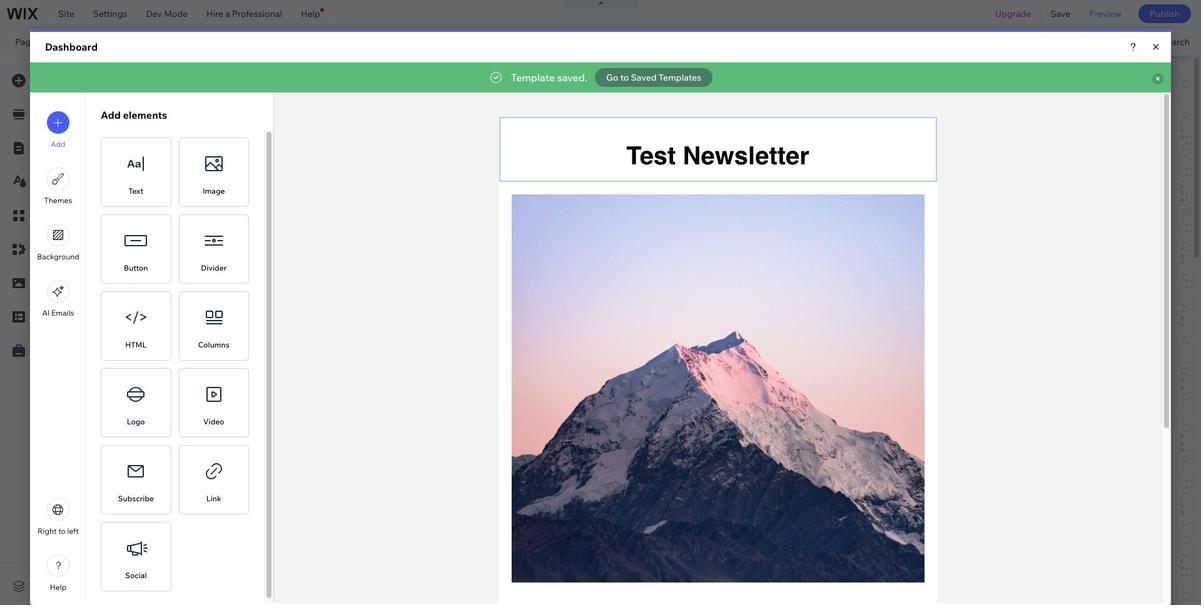 Task type: describe. For each thing, give the bounding box(es) containing it.
https://jamespeterson1902.wixsite.com/my-
[[215, 36, 393, 48]]

connect
[[414, 36, 449, 48]]

preview button
[[1080, 0, 1131, 28]]

hire a professional
[[206, 8, 282, 19]]

your
[[451, 36, 469, 48]]

a
[[225, 8, 230, 19]]

settings
[[93, 8, 127, 19]]

? button
[[1090, 88, 1094, 96]]

dev
[[146, 8, 162, 19]]

site
[[393, 36, 408, 48]]

publish
[[1150, 8, 1180, 19]]

publish button
[[1139, 4, 1191, 23]]

site
[[58, 8, 74, 19]]

results
[[85, 36, 124, 48]]



Task type: locate. For each thing, give the bounding box(es) containing it.
save
[[1051, 8, 1071, 19]]

tools button
[[1075, 28, 1134, 56]]

help
[[301, 8, 320, 19]]

100%
[[1044, 36, 1066, 48]]

100% button
[[1024, 28, 1075, 56]]

mode
[[164, 8, 188, 19]]

?
[[1090, 88, 1094, 96]]

domain
[[471, 36, 503, 48]]

hire
[[206, 8, 223, 19]]

tools
[[1102, 36, 1123, 48]]

save button
[[1041, 0, 1080, 28]]

preview
[[1089, 8, 1122, 19]]

dev mode
[[146, 8, 188, 19]]

https://jamespeterson1902.wixsite.com/my-site connect your domain
[[215, 36, 503, 48]]

search
[[47, 36, 83, 48]]

professional
[[232, 8, 282, 19]]

search button
[[1135, 28, 1201, 56]]

search
[[1161, 36, 1190, 48]]

upgrade
[[995, 8, 1031, 19]]

search results
[[47, 36, 124, 48]]



Task type: vqa. For each thing, say whether or not it's contained in the screenshot.
Search 'button'
yes



